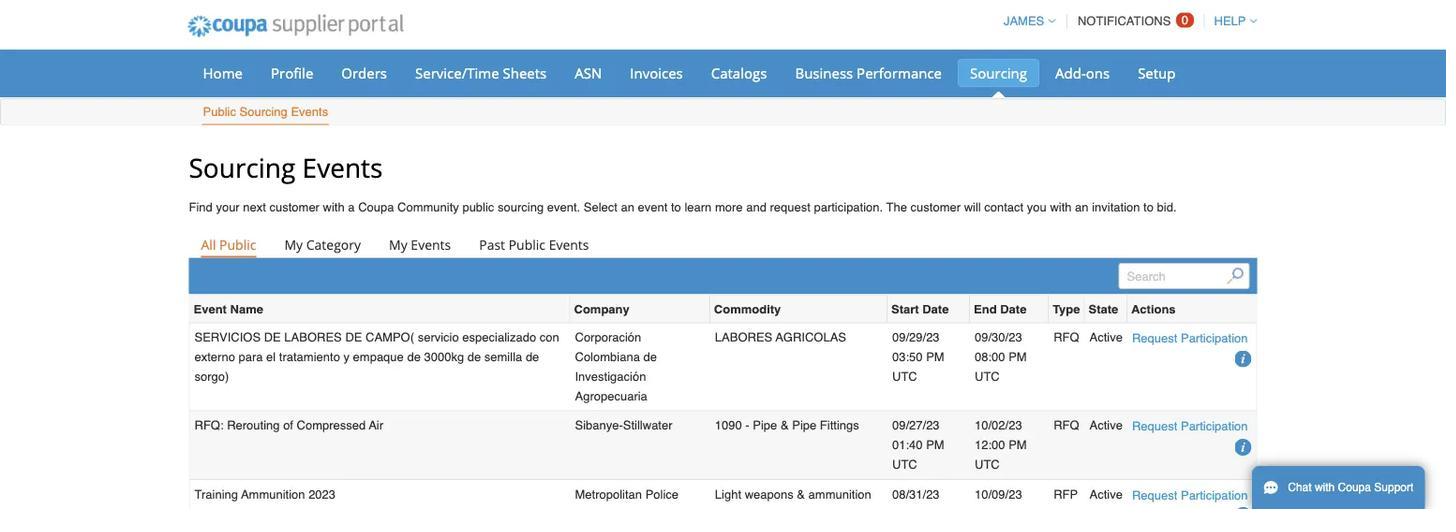 Task type: vqa. For each thing, say whether or not it's contained in the screenshot.


Task type: locate. For each thing, give the bounding box(es) containing it.
pm inside 09/29/23 03:50 pm utc
[[926, 350, 944, 364]]

0 horizontal spatial de
[[264, 331, 281, 345]]

1 vertical spatial sourcing
[[239, 105, 288, 119]]

date inside button
[[922, 302, 949, 316]]

rerouting
[[227, 419, 280, 433]]

1 horizontal spatial to
[[1143, 201, 1154, 215]]

semilla
[[484, 350, 522, 364]]

especializado
[[462, 331, 536, 345]]

labores down commodity "button"
[[715, 331, 772, 345]]

with right you
[[1050, 201, 1072, 215]]

1 horizontal spatial labores
[[715, 331, 772, 345]]

colombiana
[[575, 350, 640, 364]]

1 rfq from the top
[[1054, 331, 1079, 345]]

event name button
[[194, 299, 263, 319]]

utc inside 09/27/23 01:40 pm utc
[[892, 458, 917, 472]]

pipe
[[753, 419, 777, 433], [792, 419, 817, 433]]

setup link
[[1126, 59, 1188, 87]]

& right -
[[781, 419, 789, 433]]

coupa left the support
[[1338, 482, 1371, 495]]

2 vertical spatial request participation button
[[1132, 486, 1248, 506]]

pm down 09/27/23
[[926, 438, 944, 453]]

with
[[323, 201, 345, 215], [1050, 201, 1072, 215], [1315, 482, 1335, 495]]

&
[[781, 419, 789, 433], [797, 488, 805, 502]]

1 horizontal spatial date
[[1000, 302, 1027, 316]]

request for 10/02/23 12:00 pm utc
[[1132, 420, 1177, 434]]

1 request participation from the top
[[1132, 332, 1248, 346]]

campo(
[[366, 331, 414, 345]]

support
[[1374, 482, 1414, 495]]

weapons
[[745, 488, 794, 502]]

2 de from the left
[[345, 331, 362, 345]]

next
[[243, 201, 266, 215]]

request participation
[[1132, 332, 1248, 346], [1132, 420, 1248, 434], [1132, 489, 1248, 503]]

my left category in the top of the page
[[284, 236, 303, 253]]

1 an from the left
[[621, 201, 634, 215]]

0 horizontal spatial customer
[[269, 201, 320, 215]]

2 request from the top
[[1132, 420, 1177, 434]]

1 pipe from the left
[[753, 419, 777, 433]]

pm down 10/02/23
[[1009, 438, 1027, 453]]

service/time sheets
[[415, 63, 547, 82]]

0 vertical spatial coupa
[[358, 201, 394, 215]]

request participation for 10/02/23 12:00 pm utc
[[1132, 420, 1248, 434]]

event
[[194, 302, 227, 316]]

commodity button
[[714, 299, 781, 319]]

pm inside 10/02/23 12:00 pm utc
[[1009, 438, 1027, 453]]

0 vertical spatial participation
[[1181, 332, 1248, 346]]

corporación
[[575, 331, 641, 345]]

utc down 01:40
[[892, 458, 917, 472]]

type state
[[1053, 302, 1118, 316]]

ammunition
[[241, 488, 305, 502]]

labores up tratamiento
[[284, 331, 342, 345]]

agricolas
[[776, 331, 846, 345]]

my for my events
[[389, 236, 407, 253]]

sourcing up "next"
[[189, 149, 296, 185]]

participation
[[1181, 332, 1248, 346], [1181, 420, 1248, 434], [1181, 489, 1248, 503]]

1 participation from the top
[[1181, 332, 1248, 346]]

utc inside 09/29/23 03:50 pm utc
[[892, 370, 917, 384]]

training ammunition 2023
[[194, 488, 336, 502]]

servicio
[[418, 331, 459, 345]]

2 date from the left
[[1000, 302, 1027, 316]]

public inside public sourcing events link
[[203, 105, 236, 119]]

& right weapons
[[797, 488, 805, 502]]

de right semilla
[[526, 350, 539, 364]]

1 request participation button from the top
[[1132, 329, 1248, 349]]

tab list containing all public
[[189, 231, 1257, 258]]

performance
[[857, 63, 942, 82]]

3 request participation from the top
[[1132, 489, 1248, 503]]

3 request participation button from the top
[[1132, 486, 1248, 506]]

ons
[[1086, 63, 1110, 82]]

0 horizontal spatial an
[[621, 201, 634, 215]]

request participation for 10/09/23 02:00 p
[[1132, 489, 1248, 503]]

customer right "next"
[[269, 201, 320, 215]]

3 active from the top
[[1090, 488, 1123, 502]]

sourcing inside "link"
[[970, 63, 1027, 82]]

rfq down type button
[[1054, 331, 1079, 345]]

active for 09/30/23 08:00 pm utc
[[1090, 331, 1123, 345]]

to left "bid."
[[1143, 201, 1154, 215]]

2 rfq from the top
[[1054, 419, 1079, 433]]

my category
[[284, 236, 361, 253]]

actions
[[1131, 302, 1176, 316]]

1 labores from the left
[[284, 331, 342, 345]]

3 participation from the top
[[1181, 489, 1248, 503]]

10/02/23 12:00 pm utc
[[975, 419, 1027, 472]]

1 date from the left
[[922, 302, 949, 316]]

my
[[284, 236, 303, 253], [389, 236, 407, 253]]

0 horizontal spatial &
[[781, 419, 789, 433]]

2 an from the left
[[1075, 201, 1089, 215]]

de up el
[[264, 331, 281, 345]]

pm
[[926, 350, 944, 364], [1009, 350, 1027, 364], [926, 438, 944, 453], [1009, 438, 1027, 453]]

2 vertical spatial request
[[1132, 489, 1177, 503]]

1 horizontal spatial de
[[345, 331, 362, 345]]

tab list
[[189, 231, 1257, 258]]

Search text field
[[1119, 263, 1250, 289]]

pm inside 09/27/23 01:40 pm utc
[[926, 438, 944, 453]]

end date button
[[974, 299, 1027, 319]]

0 vertical spatial rfq
[[1054, 331, 1079, 345]]

an
[[621, 201, 634, 215], [1075, 201, 1089, 215]]

2 vertical spatial active
[[1090, 488, 1123, 502]]

business performance link
[[783, 59, 954, 87]]

request for 09/30/23 08:00 pm utc
[[1132, 332, 1177, 346]]

light
[[715, 488, 741, 502]]

investigación
[[575, 370, 646, 384]]

0 horizontal spatial coupa
[[358, 201, 394, 215]]

0 vertical spatial sourcing
[[970, 63, 1027, 82]]

de
[[264, 331, 281, 345], [345, 331, 362, 345]]

1 horizontal spatial pipe
[[792, 419, 817, 433]]

agropecuaria
[[575, 389, 647, 403]]

end
[[974, 302, 997, 316]]

pm inside 09/30/23 08:00 pm utc
[[1009, 350, 1027, 364]]

sibanye-stillwater
[[575, 419, 672, 433]]

1 request from the top
[[1132, 332, 1177, 346]]

0 vertical spatial request
[[1132, 332, 1177, 346]]

1 vertical spatial rfq
[[1054, 419, 1079, 433]]

date inside "button"
[[1000, 302, 1027, 316]]

0 horizontal spatial to
[[671, 201, 681, 215]]

08:00
[[975, 350, 1005, 364]]

1 horizontal spatial an
[[1075, 201, 1089, 215]]

with right chat
[[1315, 482, 1335, 495]]

1 vertical spatial active
[[1090, 419, 1123, 433]]

navigation
[[995, 3, 1257, 39]]

pm for 10/02/23
[[1009, 438, 1027, 453]]

1 my from the left
[[284, 236, 303, 253]]

2 participation from the top
[[1181, 420, 1248, 434]]

active for 10/09/23 02:00 p
[[1090, 488, 1123, 502]]

2 my from the left
[[389, 236, 407, 253]]

1 vertical spatial request
[[1132, 420, 1177, 434]]

2 customer from the left
[[911, 201, 961, 215]]

invitation
[[1092, 201, 1140, 215]]

1 vertical spatial request participation
[[1132, 420, 1248, 434]]

asn
[[575, 63, 602, 82]]

date right the start
[[922, 302, 949, 316]]

0 horizontal spatial my
[[284, 236, 303, 253]]

2 request participation from the top
[[1132, 420, 1248, 434]]

2 horizontal spatial with
[[1315, 482, 1335, 495]]

public right past
[[509, 236, 545, 253]]

2 to from the left
[[1143, 201, 1154, 215]]

all public link
[[189, 231, 268, 258]]

labores
[[284, 331, 342, 345], [715, 331, 772, 345]]

de left 3000kg
[[407, 350, 421, 364]]

0 vertical spatial request participation
[[1132, 332, 1248, 346]]

pm down 09/30/23
[[1009, 350, 1027, 364]]

el
[[266, 350, 276, 364]]

actions button
[[1131, 299, 1176, 319]]

de left semilla
[[467, 350, 481, 364]]

an left 'event'
[[621, 201, 634, 215]]

with left a at the left of the page
[[323, 201, 345, 215]]

events down community
[[411, 236, 451, 253]]

0 vertical spatial request participation button
[[1132, 329, 1248, 349]]

1 horizontal spatial with
[[1050, 201, 1072, 215]]

2 vertical spatial participation
[[1181, 489, 1248, 503]]

type button
[[1053, 299, 1080, 319]]

pipe left fittings
[[792, 419, 817, 433]]

1 vertical spatial participation
[[1181, 420, 1248, 434]]

rfq for 10/02/23 12:00 pm utc
[[1054, 419, 1079, 433]]

sourcing
[[970, 63, 1027, 82], [239, 105, 288, 119], [189, 149, 296, 185]]

sourcing link
[[958, 59, 1039, 87]]

1 vertical spatial &
[[797, 488, 805, 502]]

active for 10/02/23 12:00 pm utc
[[1090, 419, 1123, 433]]

utc
[[892, 370, 917, 384], [975, 370, 1000, 384], [892, 458, 917, 472], [975, 458, 1000, 472]]

coupa inside button
[[1338, 482, 1371, 495]]

state
[[1089, 302, 1118, 316]]

de right "colombiana"
[[643, 350, 657, 364]]

an left invitation
[[1075, 201, 1089, 215]]

public
[[203, 105, 236, 119], [219, 236, 256, 253], [509, 236, 545, 253]]

public inside all public link
[[219, 236, 256, 253]]

de up y
[[345, 331, 362, 345]]

rfq right 10/02/23
[[1054, 419, 1079, 433]]

customer
[[269, 201, 320, 215], [911, 201, 961, 215]]

1 vertical spatial coupa
[[1338, 482, 1371, 495]]

para
[[238, 350, 263, 364]]

you
[[1027, 201, 1047, 215]]

de
[[407, 350, 421, 364], [467, 350, 481, 364], [526, 350, 539, 364], [643, 350, 657, 364]]

participation for 10/02/23 12:00 pm utc
[[1181, 420, 1248, 434]]

3 request from the top
[[1132, 489, 1177, 503]]

my down community
[[389, 236, 407, 253]]

utc down 12:00
[[975, 458, 1000, 472]]

home
[[203, 63, 243, 82]]

coupa right a at the left of the page
[[358, 201, 394, 215]]

request participation button for 09/30/23 08:00 pm utc
[[1132, 329, 1248, 349]]

request participation button for 10/02/23 12:00 pm utc
[[1132, 417, 1248, 437]]

pm down 09/29/23
[[926, 350, 944, 364]]

customer left will
[[911, 201, 961, 215]]

1 horizontal spatial coupa
[[1338, 482, 1371, 495]]

2 request participation button from the top
[[1132, 417, 1248, 437]]

1 active from the top
[[1090, 331, 1123, 345]]

start date button
[[891, 299, 949, 319]]

4 de from the left
[[643, 350, 657, 364]]

0 horizontal spatial labores
[[284, 331, 342, 345]]

1 horizontal spatial my
[[389, 236, 407, 253]]

metropolitan
[[575, 488, 642, 502]]

1 de from the left
[[264, 331, 281, 345]]

bid.
[[1157, 201, 1177, 215]]

1 horizontal spatial &
[[797, 488, 805, 502]]

1 horizontal spatial customer
[[911, 201, 961, 215]]

tratamiento
[[279, 350, 340, 364]]

james
[[1004, 14, 1044, 28]]

navigation containing notifications 0
[[995, 3, 1257, 39]]

utc inside 10/02/23 12:00 pm utc
[[975, 458, 1000, 472]]

utc down 08:00
[[975, 370, 1000, 384]]

public right all at the left of page
[[219, 236, 256, 253]]

public down home link
[[203, 105, 236, 119]]

events up a at the left of the page
[[302, 149, 383, 185]]

public for past
[[509, 236, 545, 253]]

-
[[745, 419, 749, 433]]

events down profile link
[[291, 105, 328, 119]]

add-ons
[[1055, 63, 1110, 82]]

labores inside servicios de labores de campo( servicio especializado con externo para el tratamiento y empaque  de 3000kg de semilla de sorgo)
[[284, 331, 342, 345]]

0 horizontal spatial pipe
[[753, 419, 777, 433]]

2 vertical spatial request participation
[[1132, 489, 1248, 503]]

sourcing down profile link
[[239, 105, 288, 119]]

2 vertical spatial sourcing
[[189, 149, 296, 185]]

1 vertical spatial request participation button
[[1132, 417, 1248, 437]]

utc down 03:50
[[892, 370, 917, 384]]

find
[[189, 201, 213, 215]]

public inside past public events link
[[509, 236, 545, 253]]

to left the "learn"
[[671, 201, 681, 215]]

with inside button
[[1315, 482, 1335, 495]]

event
[[638, 201, 668, 215]]

sourcing down 'james'
[[970, 63, 1027, 82]]

to
[[671, 201, 681, 215], [1143, 201, 1154, 215]]

pipe right -
[[753, 419, 777, 433]]

08/31/23 04:20 p
[[892, 488, 944, 510]]

3 de from the left
[[526, 350, 539, 364]]

0 vertical spatial active
[[1090, 331, 1123, 345]]

request participation for 09/30/23 08:00 pm utc
[[1132, 332, 1248, 346]]

0 horizontal spatial date
[[922, 302, 949, 316]]

date right end
[[1000, 302, 1027, 316]]

utc inside 09/30/23 08:00 pm utc
[[975, 370, 1000, 384]]

request
[[770, 201, 811, 215]]

2 active from the top
[[1090, 419, 1123, 433]]

request participation button
[[1132, 329, 1248, 349], [1132, 417, 1248, 437], [1132, 486, 1248, 506]]

1090
[[715, 419, 742, 433]]



Task type: describe. For each thing, give the bounding box(es) containing it.
event name
[[194, 302, 263, 316]]

1 to from the left
[[671, 201, 681, 215]]

the
[[886, 201, 907, 215]]

home link
[[191, 59, 255, 87]]

all public
[[201, 236, 256, 253]]

2 labores from the left
[[715, 331, 772, 345]]

sourcing for sourcing events
[[189, 149, 296, 185]]

utc for 10/02/23 12:00 pm utc
[[975, 458, 1000, 472]]

09/29/23
[[892, 331, 940, 345]]

date for start date
[[922, 302, 949, 316]]

sorgo)
[[194, 370, 229, 384]]

y
[[343, 350, 350, 364]]

labores agricolas
[[715, 331, 846, 345]]

0 horizontal spatial with
[[323, 201, 345, 215]]

add-ons link
[[1043, 59, 1122, 87]]

past public events
[[479, 236, 589, 253]]

business
[[795, 63, 853, 82]]

request for 10/09/23 02:00 p
[[1132, 489, 1177, 503]]

02:00
[[975, 507, 1005, 510]]

2023
[[308, 488, 336, 502]]

request participation button for 10/09/23 02:00 p
[[1132, 486, 1248, 506]]

add-
[[1055, 63, 1086, 82]]

my for my category
[[284, 236, 303, 253]]

2 de from the left
[[467, 350, 481, 364]]

asn link
[[563, 59, 614, 87]]

my events
[[389, 236, 451, 253]]

and
[[746, 201, 767, 215]]

end date
[[974, 302, 1027, 316]]

de inside corporación colombiana de investigación agropecuaria
[[643, 350, 657, 364]]

3000kg
[[424, 350, 464, 364]]

business performance
[[795, 63, 942, 82]]

empaque
[[353, 350, 404, 364]]

events down event.
[[549, 236, 589, 253]]

fittings
[[820, 419, 859, 433]]

participation for 09/30/23 08:00 pm utc
[[1181, 332, 1248, 346]]

coupa supplier portal image
[[175, 3, 416, 50]]

01:40
[[892, 438, 923, 453]]

09/27/23 01:40 pm utc
[[892, 419, 944, 472]]

public sourcing events
[[203, 105, 328, 119]]

a
[[348, 201, 355, 215]]

setup
[[1138, 63, 1176, 82]]

catalogs link
[[699, 59, 779, 87]]

corporación colombiana de investigación agropecuaria
[[575, 331, 657, 403]]

all
[[201, 236, 216, 253]]

company
[[574, 302, 630, 316]]

service/time sheets link
[[403, 59, 559, 87]]

of
[[283, 419, 293, 433]]

date for end date
[[1000, 302, 1027, 316]]

pm for 09/29/23
[[926, 350, 944, 364]]

orders
[[341, 63, 387, 82]]

metropolitan police
[[575, 488, 679, 502]]

2 pipe from the left
[[792, 419, 817, 433]]

category
[[306, 236, 361, 253]]

10/09/23
[[975, 488, 1022, 502]]

servicios de labores de campo( servicio especializado con externo para el tratamiento y empaque  de 3000kg de semilla de sorgo)
[[194, 331, 559, 384]]

utc for 09/27/23 01:40 pm utc
[[892, 458, 917, 472]]

0 vertical spatial &
[[781, 419, 789, 433]]

04:20
[[892, 507, 923, 510]]

09/30/23 08:00 pm utc
[[975, 331, 1027, 384]]

your
[[216, 201, 240, 215]]

help link
[[1206, 14, 1257, 28]]

notifications 0
[[1078, 13, 1188, 28]]

event.
[[547, 201, 580, 215]]

rfq:
[[194, 419, 224, 433]]

my events link
[[377, 231, 463, 258]]

stillwater
[[623, 419, 672, 433]]

utc for 09/29/23 03:50 pm utc
[[892, 370, 917, 384]]

1 de from the left
[[407, 350, 421, 364]]

community
[[397, 201, 459, 215]]

public for all
[[219, 236, 256, 253]]

chat
[[1288, 482, 1312, 495]]

more
[[715, 201, 743, 215]]

servicios
[[194, 331, 261, 345]]

select
[[584, 201, 618, 215]]

search image
[[1227, 268, 1244, 285]]

sourcing for sourcing
[[970, 63, 1027, 82]]

public
[[462, 201, 494, 215]]

09/30/23
[[975, 331, 1022, 345]]

participation.
[[814, 201, 883, 215]]

orders link
[[329, 59, 399, 87]]

utc for 09/30/23 08:00 pm utc
[[975, 370, 1000, 384]]

james link
[[995, 14, 1056, 28]]

rfq for 09/30/23 08:00 pm utc
[[1054, 331, 1079, 345]]

con
[[540, 331, 559, 345]]

participation for 10/09/23 02:00 p
[[1181, 489, 1248, 503]]

09/29/23 03:50 pm utc
[[892, 331, 944, 384]]

contact
[[984, 201, 1024, 215]]

1 customer from the left
[[269, 201, 320, 215]]

10/02/23
[[975, 419, 1022, 433]]

09/27/23
[[892, 419, 940, 433]]

profile
[[271, 63, 313, 82]]

company button
[[574, 299, 630, 319]]

pm for 09/30/23
[[1009, 350, 1027, 364]]

sourcing
[[498, 201, 544, 215]]

find your next customer with a coupa community public sourcing event. select an event to learn more and request participation. the customer will contact you with an invitation to bid.
[[189, 201, 1177, 215]]

externo
[[194, 350, 235, 364]]

chat with coupa support
[[1288, 482, 1414, 495]]

1090 - pipe & pipe fittings
[[715, 419, 859, 433]]

learn
[[685, 201, 712, 215]]

light weapons & ammunition
[[715, 488, 871, 502]]

notifications
[[1078, 14, 1171, 28]]

state button
[[1089, 299, 1118, 319]]

past public events link
[[467, 231, 601, 258]]

commodity
[[714, 302, 781, 316]]

sheets
[[503, 63, 547, 82]]

pm for 09/27/23
[[926, 438, 944, 453]]

type
[[1053, 302, 1080, 316]]

chat with coupa support button
[[1252, 467, 1425, 510]]



